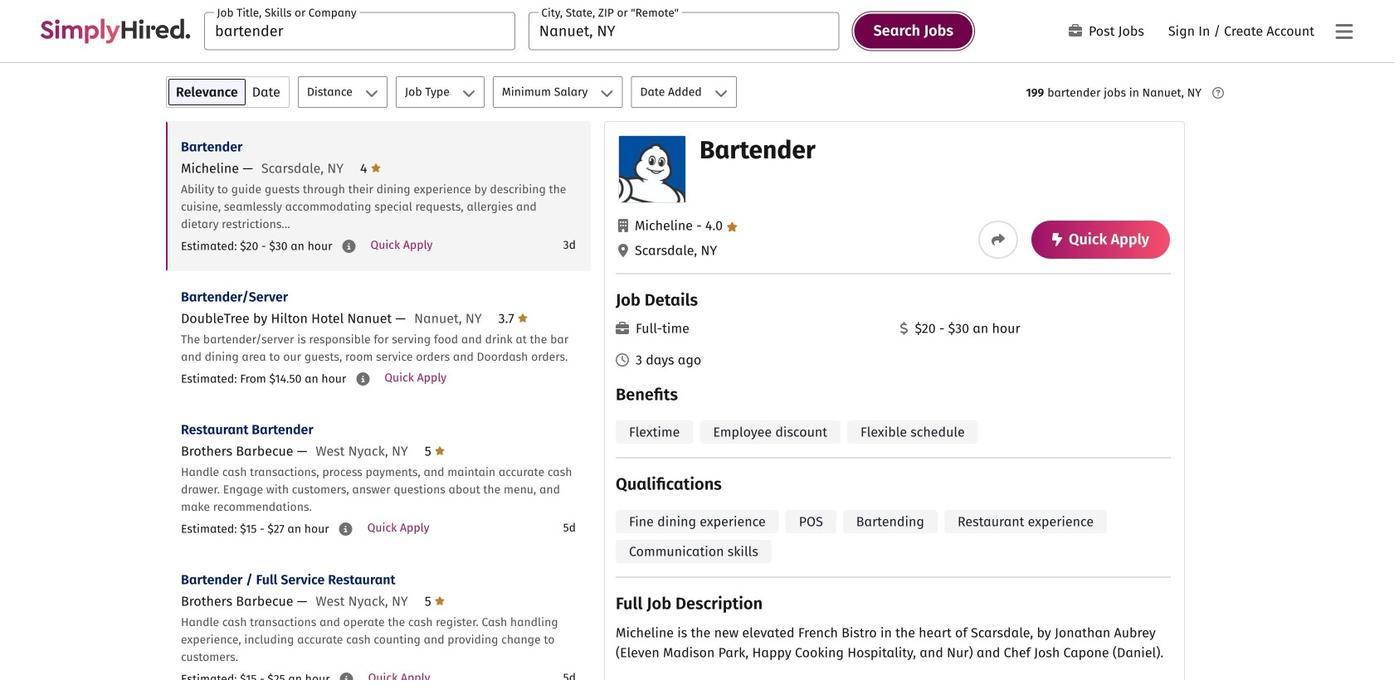 Task type: locate. For each thing, give the bounding box(es) containing it.
3.7 out of 5 stars element
[[498, 311, 528, 327]]

company logo for micheline image
[[619, 136, 685, 202]]

star image
[[371, 161, 381, 175], [726, 222, 738, 232], [518, 312, 528, 325]]

2 vertical spatial star image
[[518, 312, 528, 325]]

1 horizontal spatial briefcase image
[[1069, 24, 1082, 37]]

sponsored jobs disclaimer image
[[1212, 87, 1224, 99]]

share this job image
[[992, 233, 1005, 246]]

star image
[[435, 444, 445, 458], [435, 595, 445, 608]]

2 vertical spatial job salary disclaimer image
[[340, 673, 353, 681]]

job salary disclaimer image for first star image
[[339, 523, 352, 536]]

briefcase image
[[1069, 24, 1082, 37], [616, 322, 629, 335]]

1 5 out of 5 stars element from the top
[[425, 444, 445, 459]]

0 vertical spatial star image
[[435, 444, 445, 458]]

1 horizontal spatial star image
[[518, 312, 528, 325]]

0 vertical spatial 5 out of 5 stars element
[[425, 444, 445, 459]]

1 vertical spatial 5 out of 5 stars element
[[425, 594, 445, 610]]

5 out of 5 stars element
[[425, 444, 445, 459], [425, 594, 445, 610]]

2 horizontal spatial star image
[[726, 222, 738, 232]]

job salary disclaimer image for the bottommost star icon
[[356, 373, 370, 386]]

2 5 out of 5 stars element from the top
[[425, 594, 445, 610]]

list
[[166, 121, 591, 681]]

None text field
[[204, 12, 515, 50], [528, 12, 840, 50], [204, 12, 515, 50], [528, 12, 840, 50]]

0 horizontal spatial 4 out of 5 stars element
[[360, 161, 381, 176]]

4 out of 5 stars element
[[360, 161, 381, 176], [693, 218, 738, 234]]

bartender element
[[604, 121, 1185, 681]]

1 vertical spatial 4 out of 5 stars element
[[693, 218, 738, 234]]

1 vertical spatial job salary disclaimer image
[[339, 523, 352, 536]]

None field
[[204, 12, 515, 50], [528, 12, 840, 50], [204, 12, 515, 50], [528, 12, 840, 50]]

2 star image from the top
[[435, 595, 445, 608]]

0 horizontal spatial briefcase image
[[616, 322, 629, 335]]

0 vertical spatial star image
[[371, 161, 381, 175]]

0 vertical spatial job salary disclaimer image
[[356, 373, 370, 386]]

4 out of 5 stars element inside bartender element
[[693, 218, 738, 234]]

1 vertical spatial star image
[[435, 595, 445, 608]]

1 vertical spatial briefcase image
[[616, 322, 629, 335]]

0 vertical spatial briefcase image
[[1069, 24, 1082, 37]]

1 horizontal spatial 4 out of 5 stars element
[[693, 218, 738, 234]]

0 horizontal spatial star image
[[371, 161, 381, 175]]

main menu image
[[1336, 22, 1353, 42]]

job salary disclaimer image
[[356, 373, 370, 386], [339, 523, 352, 536], [340, 673, 353, 681]]

5 out of 5 stars element for job salary disclaimer image corresponding to first star image from the bottom
[[425, 594, 445, 610]]

dollar sign image
[[900, 322, 908, 335]]



Task type: describe. For each thing, give the bounding box(es) containing it.
job salary disclaimer image for first star image from the bottom
[[340, 673, 353, 681]]

bolt lightning image
[[1052, 233, 1062, 246]]

job salary disclaimer image
[[342, 240, 356, 253]]

1 star image from the top
[[435, 444, 445, 458]]

building image
[[618, 219, 628, 232]]

5 out of 5 stars element for first star image job salary disclaimer image
[[425, 444, 445, 459]]

clock image
[[616, 354, 629, 367]]

0 vertical spatial 4 out of 5 stars element
[[360, 161, 381, 176]]

1 vertical spatial star image
[[726, 222, 738, 232]]

simplyhired logo image
[[40, 19, 191, 44]]

location dot image
[[618, 244, 628, 257]]



Task type: vqa. For each thing, say whether or not it's contained in the screenshot.
left 4 OUT OF 5 STARS "Element"
yes



